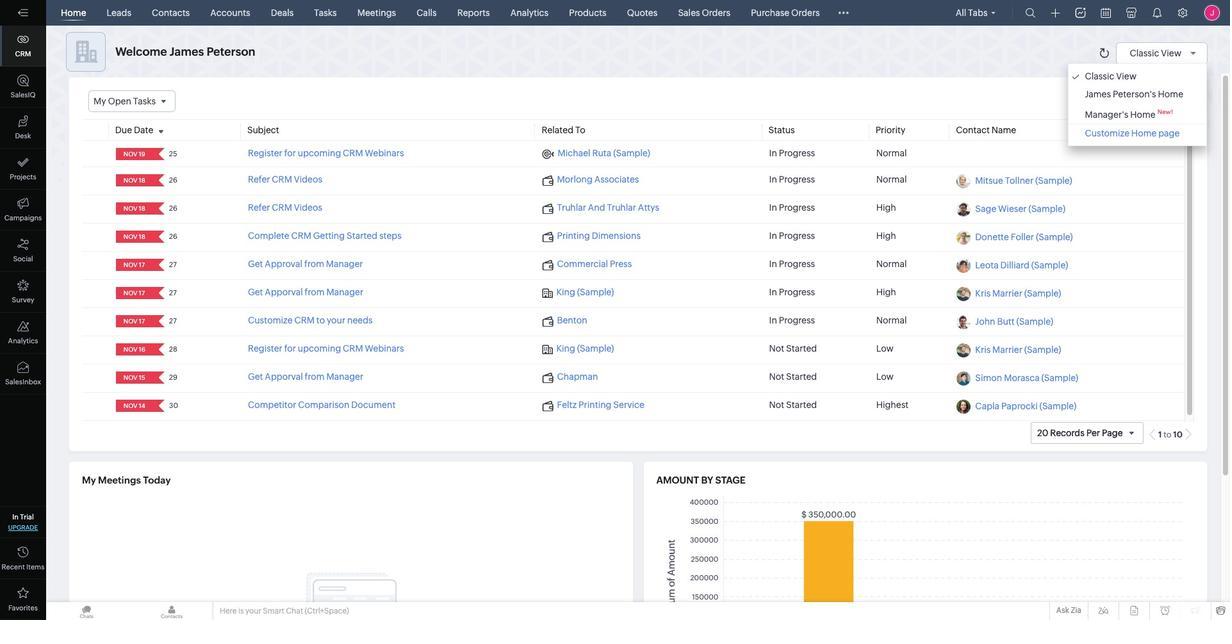 Task type: describe. For each thing, give the bounding box(es) containing it.
notifications image
[[1153, 8, 1163, 18]]

tasks link
[[309, 0, 342, 26]]

orders for sales orders
[[702, 8, 731, 18]]

social
[[13, 255, 33, 263]]

your
[[246, 607, 262, 616]]

all
[[956, 8, 967, 18]]

salesinbox link
[[0, 354, 46, 395]]

configure settings image
[[1178, 8, 1189, 18]]

projects
[[10, 173, 36, 181]]

here is your smart chat (ctrl+space)
[[220, 607, 349, 616]]

recent
[[2, 564, 25, 571]]

calls link
[[412, 0, 442, 26]]

marketplace image
[[1127, 8, 1137, 18]]

tasks
[[314, 8, 337, 18]]

survey link
[[0, 272, 46, 313]]

sales motivator image
[[1076, 8, 1086, 18]]

0 horizontal spatial analytics link
[[0, 313, 46, 354]]

accounts
[[210, 8, 251, 18]]

projects link
[[0, 149, 46, 190]]

sales orders link
[[673, 0, 736, 26]]

purchase orders link
[[746, 0, 826, 26]]

desk link
[[0, 108, 46, 149]]

purchase
[[752, 8, 790, 18]]

contacts
[[152, 8, 190, 18]]

home
[[61, 8, 86, 18]]

salesinbox
[[5, 378, 41, 386]]

in trial upgrade
[[8, 514, 38, 531]]

is
[[238, 607, 244, 616]]

search image
[[1026, 8, 1036, 18]]

zia
[[1072, 607, 1082, 615]]

reports
[[458, 8, 490, 18]]

ask zia
[[1057, 607, 1082, 615]]

(ctrl+space)
[[305, 607, 349, 616]]

purchase orders
[[752, 8, 820, 18]]

sales orders
[[679, 8, 731, 18]]

0 vertical spatial analytics link
[[506, 0, 554, 26]]

products link
[[564, 0, 612, 26]]

salesiq link
[[0, 67, 46, 108]]

contacts link
[[147, 0, 195, 26]]

crm
[[15, 50, 31, 58]]

deals
[[271, 8, 294, 18]]

meetings link
[[352, 0, 401, 26]]

survey
[[12, 296, 34, 304]]



Task type: vqa. For each thing, say whether or not it's contained in the screenshot.
CAMPAIGNS link
yes



Task type: locate. For each thing, give the bounding box(es) containing it.
quotes link
[[622, 0, 663, 26]]

upgrade
[[8, 524, 38, 531]]

recent items
[[2, 564, 44, 571]]

in
[[12, 514, 19, 521]]

trial
[[20, 514, 34, 521]]

products
[[569, 8, 607, 18]]

smart
[[263, 607, 285, 616]]

reports link
[[452, 0, 495, 26]]

1 vertical spatial analytics
[[8, 337, 38, 345]]

1 horizontal spatial analytics link
[[506, 0, 554, 26]]

salesiq
[[11, 91, 36, 99]]

1 horizontal spatial analytics
[[511, 8, 549, 18]]

quotes
[[627, 8, 658, 18]]

crm link
[[0, 26, 46, 67]]

favorites
[[8, 605, 38, 612]]

quick actions image
[[1052, 8, 1061, 18]]

meetings
[[358, 8, 396, 18]]

orders for purchase orders
[[792, 8, 820, 18]]

items
[[26, 564, 44, 571]]

orders right the 'purchase'
[[792, 8, 820, 18]]

chat
[[286, 607, 303, 616]]

0 horizontal spatial orders
[[702, 8, 731, 18]]

all tabs
[[956, 8, 988, 18]]

tabs
[[969, 8, 988, 18]]

chats image
[[46, 603, 127, 621]]

contacts image
[[131, 603, 212, 621]]

here
[[220, 607, 237, 616]]

desk
[[15, 132, 31, 140]]

analytics link down survey
[[0, 313, 46, 354]]

leads
[[107, 8, 131, 18]]

home link
[[56, 0, 91, 26]]

ask
[[1057, 607, 1070, 615]]

analytics right reports
[[511, 8, 549, 18]]

calls
[[417, 8, 437, 18]]

campaigns link
[[0, 190, 46, 231]]

social link
[[0, 231, 46, 272]]

1 vertical spatial analytics link
[[0, 313, 46, 354]]

0 horizontal spatial analytics
[[8, 337, 38, 345]]

analytics link right reports
[[506, 0, 554, 26]]

2 orders from the left
[[792, 8, 820, 18]]

leads link
[[102, 0, 137, 26]]

deals link
[[266, 0, 299, 26]]

0 vertical spatial analytics
[[511, 8, 549, 18]]

analytics
[[511, 8, 549, 18], [8, 337, 38, 345]]

campaigns
[[4, 214, 42, 222]]

accounts link
[[205, 0, 256, 26]]

1 horizontal spatial orders
[[792, 8, 820, 18]]

analytics link
[[506, 0, 554, 26], [0, 313, 46, 354]]

sales
[[679, 8, 701, 18]]

calendar image
[[1102, 8, 1112, 18]]

orders
[[702, 8, 731, 18], [792, 8, 820, 18]]

analytics up salesinbox link
[[8, 337, 38, 345]]

orders right sales
[[702, 8, 731, 18]]

1 orders from the left
[[702, 8, 731, 18]]



